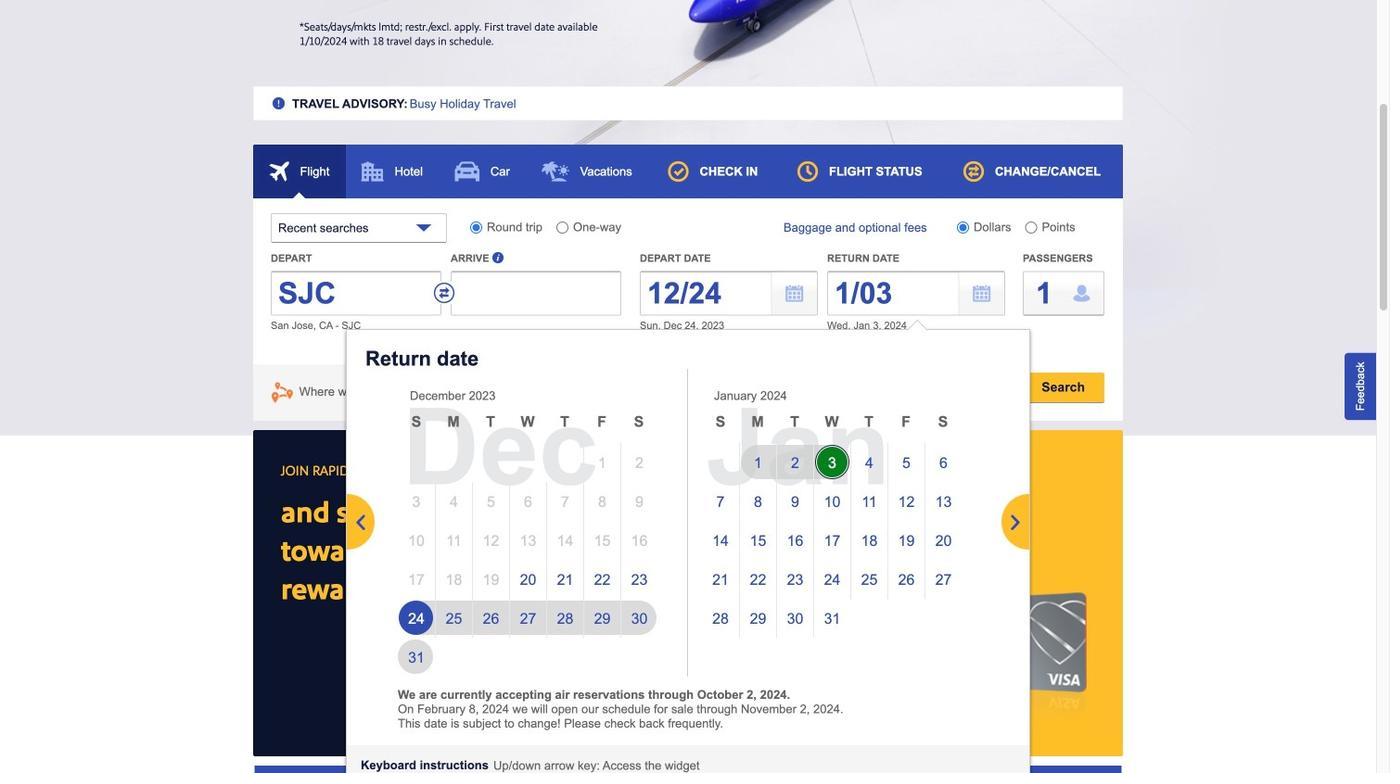 Task type: vqa. For each thing, say whether or not it's contained in the screenshot.
Saturday cell corresponding to second Thursday cell from right
yes



Task type: locate. For each thing, give the bounding box(es) containing it.
1 horizontal spatial thursday cell
[[851, 405, 888, 444]]

None text field
[[271, 271, 442, 316], [451, 271, 622, 316], [271, 271, 442, 316], [451, 271, 622, 316]]

0 horizontal spatial tuesday cell
[[472, 405, 509, 444]]

2 wednesday cell from the left
[[814, 405, 851, 444]]

2 thursday cell from the left
[[851, 405, 888, 444]]

0 horizontal spatial friday cell
[[584, 405, 621, 444]]

None radio
[[470, 222, 483, 234], [557, 222, 569, 234], [958, 222, 970, 234], [1026, 222, 1038, 234], [470, 222, 483, 234], [557, 222, 569, 234], [958, 222, 970, 234], [1026, 222, 1038, 234]]

1 horizontal spatial monday cell
[[740, 405, 777, 444]]

0 horizontal spatial sunday cell
[[398, 405, 435, 444]]

1 tuesday cell from the left
[[472, 405, 509, 444]]

0 horizontal spatial thursday cell
[[547, 405, 584, 444]]

tuesday cell for 2nd saturday cell from right
[[472, 405, 509, 444]]

wednesday cell
[[509, 405, 547, 444], [814, 405, 851, 444]]

tab list
[[253, 145, 1124, 220]]

1 horizontal spatial friday cell
[[888, 405, 925, 444]]

sunday cell for tuesday cell related to 1st saturday cell from right monday cell
[[702, 405, 740, 444]]

2 monday cell from the left
[[740, 405, 777, 444]]

2 friday cell from the left
[[888, 405, 925, 444]]

0 horizontal spatial monday cell
[[435, 405, 472, 444]]

1 monday cell from the left
[[435, 405, 472, 444]]

1 thursday cell from the left
[[547, 405, 584, 444]]

1 sunday cell from the left
[[398, 405, 435, 444]]

0 horizontal spatial wednesday cell
[[509, 405, 547, 444]]

sunday cell
[[398, 405, 435, 444], [702, 405, 740, 444]]

2 saturday cell from the left
[[925, 405, 962, 444]]

Passengers count. Opens flyout. text field
[[1024, 271, 1105, 316]]

1 horizontal spatial sunday cell
[[702, 405, 740, 444]]

1 saturday cell from the left
[[621, 405, 658, 444]]

monday cell
[[435, 405, 472, 444], [740, 405, 777, 444]]

thursday cell for 2nd saturday cell from right friday cell
[[547, 405, 584, 444]]

friday cell for 1st saturday cell from right
[[888, 405, 925, 444]]

1 wednesday cell from the left
[[509, 405, 547, 444]]

Return date in mm/dd/yyyy format, valid dates from Dec 24, 2023 to Oct 2, 2024. To use a date picker press the down arrow. text field
[[828, 271, 1006, 316]]

1 friday cell from the left
[[584, 405, 621, 444]]

monday cell for 2nd saturday cell from right tuesday cell
[[435, 405, 472, 444]]

1 horizontal spatial tuesday cell
[[777, 405, 814, 444]]

1 horizontal spatial saturday cell
[[925, 405, 962, 444]]

tuesday cell
[[472, 405, 509, 444], [777, 405, 814, 444]]

0 horizontal spatial saturday cell
[[621, 405, 658, 444]]

thursday cell
[[547, 405, 584, 444], [851, 405, 888, 444]]

saturday cell
[[621, 405, 658, 444], [925, 405, 962, 444]]

1 horizontal spatial wednesday cell
[[814, 405, 851, 444]]

2 sunday cell from the left
[[702, 405, 740, 444]]

friday cell
[[584, 405, 621, 444], [888, 405, 925, 444]]

2 tuesday cell from the left
[[777, 405, 814, 444]]



Task type: describe. For each thing, give the bounding box(es) containing it.
tuesday cell for 1st saturday cell from right
[[777, 405, 814, 444]]

sunday cell for 2nd saturday cell from right tuesday cell's monday cell
[[398, 405, 435, 444]]

wednesday cell for tuesday cell related to 1st saturday cell from right
[[814, 405, 851, 444]]

thursday cell for friday cell related to 1st saturday cell from right
[[851, 405, 888, 444]]

Recent searches text field
[[271, 213, 447, 243]]

monday cell for tuesday cell related to 1st saturday cell from right
[[740, 405, 777, 444]]

friday cell for 2nd saturday cell from right
[[584, 405, 621, 444]]

Depart Date in mm/dd/yyyy format, valid dates from Dec 20, 2023 to Oct 2, 2024. To use a date picker press the down arrow. text field
[[640, 271, 818, 316]]

wednesday cell for 2nd saturday cell from right tuesday cell
[[509, 405, 547, 444]]



